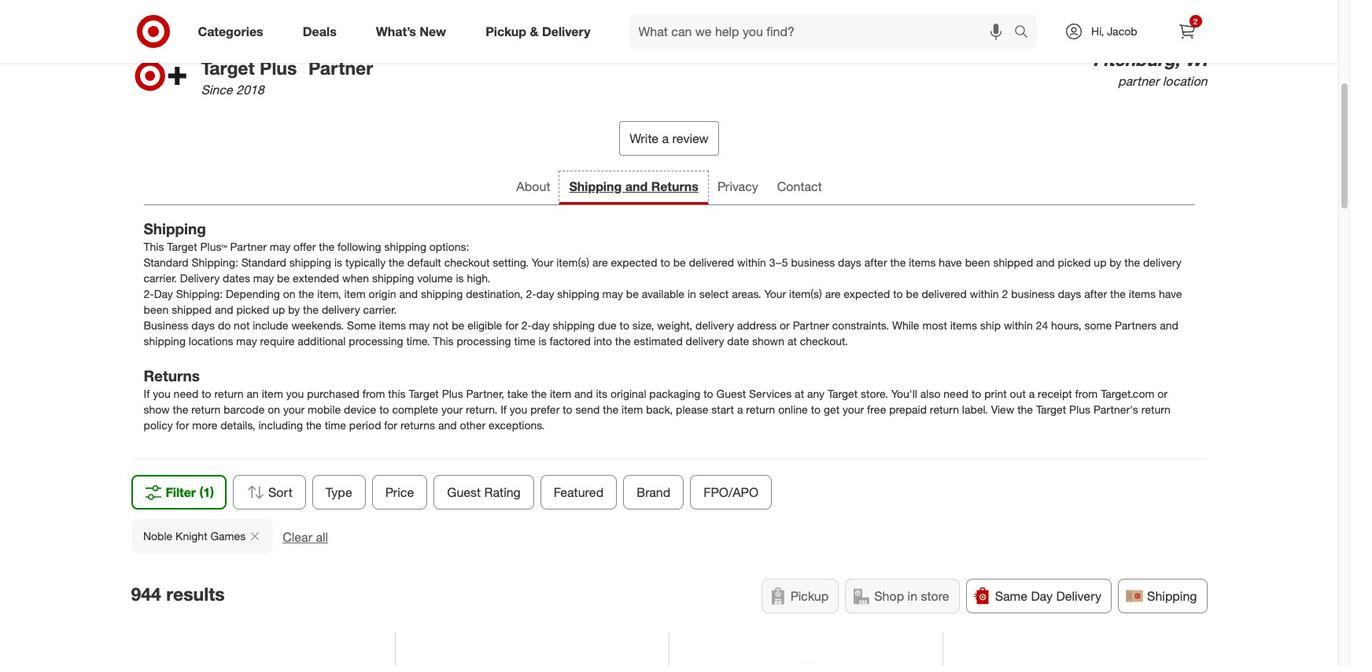 Task type: locate. For each thing, give the bounding box(es) containing it.
this
[[144, 240, 164, 253], [433, 334, 454, 347]]

day right same
[[1031, 588, 1053, 604]]

default
[[407, 255, 441, 269]]

your up other
[[441, 403, 463, 416]]

1 horizontal spatial for
[[384, 418, 397, 432]]

device
[[344, 403, 376, 416]]

0 vertical spatial a
[[662, 130, 669, 146]]

partner down deals link
[[308, 57, 373, 79]]

0 horizontal spatial pickup
[[486, 23, 526, 39]]

0 vertical spatial have
[[939, 255, 962, 269]]

barcode
[[224, 403, 265, 416]]

0 horizontal spatial need
[[174, 387, 199, 400]]

expeditions board game image
[[137, 648, 379, 666], [137, 648, 379, 666]]

delivery for same day delivery
[[1056, 588, 1102, 604]]

expected up constraints.
[[844, 287, 890, 300]]

2 horizontal spatial partner
[[793, 318, 829, 332]]

0 vertical spatial partner
[[308, 57, 373, 79]]

3 your from the left
[[843, 403, 864, 416]]

write a review
[[630, 130, 709, 146]]

1 horizontal spatial guest
[[716, 387, 746, 400]]

business right 3–5
[[791, 255, 835, 269]]

2018
[[236, 82, 264, 98]]

1 horizontal spatial returns
[[651, 178, 699, 194]]

most
[[923, 318, 947, 332]]

guest up "start"
[[716, 387, 746, 400]]

1 horizontal spatial shipping
[[569, 178, 622, 194]]

its
[[596, 387, 607, 400]]

on down extended at the left of page
[[283, 287, 296, 300]]

1 vertical spatial this
[[433, 334, 454, 347]]

target left plus™
[[167, 240, 197, 253]]

days up hours,
[[1058, 287, 1081, 300]]

new
[[420, 23, 446, 39]]

days
[[838, 255, 861, 269], [1058, 287, 1081, 300], [191, 318, 215, 332]]

0 vertical spatial up
[[1094, 255, 1107, 269]]

0 horizontal spatial for
[[176, 418, 189, 432]]

is up when
[[334, 255, 342, 269]]

0 horizontal spatial if
[[144, 387, 150, 400]]

in
[[688, 287, 696, 300], [908, 588, 918, 604]]

picked up hours,
[[1058, 255, 1091, 269]]

0 vertical spatial plus
[[260, 57, 297, 79]]

shipping button
[[1118, 579, 1207, 613]]

pickup up homelands booster pack collectible card game (pack) image
[[791, 588, 829, 604]]

by up include
[[288, 303, 300, 316]]

been up ship
[[965, 255, 990, 269]]

standard up "business"
[[144, 255, 188, 269]]

shipping:
[[192, 255, 238, 269], [176, 287, 223, 300]]

plus up 2018
[[260, 57, 297, 79]]

0 vertical spatial days
[[838, 255, 861, 269]]

guest rating
[[447, 484, 521, 500]]

0 horizontal spatial guest
[[447, 484, 481, 500]]

shipping for this
[[144, 219, 206, 237]]

1 horizontal spatial your
[[764, 287, 786, 300]]

business
[[791, 255, 835, 269], [1011, 287, 1055, 300]]

0 vertical spatial in
[[688, 287, 696, 300]]

0 vertical spatial or
[[780, 318, 790, 332]]

1 horizontal spatial plus
[[442, 387, 463, 400]]

from right receipt
[[1075, 387, 1098, 400]]

plus left partner,
[[442, 387, 463, 400]]

a inside button
[[662, 130, 669, 146]]

shipping up default
[[384, 240, 426, 253]]

1 standard from the left
[[144, 255, 188, 269]]

0 horizontal spatial shipping
[[144, 219, 206, 237]]

2 vertical spatial shipping
[[1147, 588, 1197, 604]]

1 horizontal spatial carrier.
[[363, 303, 397, 316]]

1 horizontal spatial item(s)
[[789, 287, 822, 300]]

1 vertical spatial by
[[288, 303, 300, 316]]

within left 3–5
[[737, 255, 766, 269]]

0 horizontal spatial delivered
[[689, 255, 734, 269]]

1 horizontal spatial processing
[[457, 334, 511, 347]]

1 horizontal spatial after
[[1085, 287, 1107, 300]]

search
[[1007, 25, 1045, 41]]

2
[[1193, 17, 1198, 26], [1002, 287, 1008, 300]]

1 horizontal spatial 2
[[1193, 17, 1198, 26]]

delivered up "select"
[[689, 255, 734, 269]]

require
[[260, 334, 295, 347]]

1 vertical spatial carrier.
[[363, 303, 397, 316]]

1 horizontal spatial you
[[286, 387, 304, 400]]

2- right destination,
[[526, 287, 536, 300]]

to up the 'more'
[[202, 387, 211, 400]]

a right "start"
[[737, 403, 743, 416]]

mobile
[[308, 403, 341, 416]]

0 horizontal spatial time
[[325, 418, 346, 432]]

need up 'label.'
[[944, 387, 969, 400]]

shop in store
[[874, 588, 949, 604]]

store.
[[861, 387, 888, 400]]

not left eligible
[[433, 318, 449, 332]]

0 horizontal spatial after
[[864, 255, 887, 269]]

0 vertical spatial been
[[965, 255, 990, 269]]

shipping: up 'do'
[[176, 287, 223, 300]]

is left factored
[[539, 334, 547, 347]]

1 vertical spatial delivery
[[180, 271, 220, 285]]

returns down write a review button
[[651, 178, 699, 194]]

the
[[319, 240, 335, 253], [389, 255, 404, 269], [890, 255, 906, 269], [1125, 255, 1140, 269], [299, 287, 314, 300], [1110, 287, 1126, 300], [303, 303, 319, 316], [615, 334, 631, 347], [531, 387, 547, 400], [173, 403, 188, 416], [603, 403, 619, 416], [1018, 403, 1033, 416], [306, 418, 322, 432]]

shipping inside shipping this target plus™ partner may offer the following shipping options: standard shipping: standard shipping is typically the default checkout setting. your item(s) are expected to be delivered within 3–5 business days after the items have been shipped and picked up by the delivery carrier. delivery dates may be extended when shipping volume is high. 2-day shipping: depending on the item, item origin and shipping destination, 2-day shipping may be available in select areas. your item(s) are expected to be delivered within 2 business days after the items have been shipped and picked up by the delivery carrier. business days do not include weekends. some items may not be eligible for 2-day shipping due to size, weight, delivery address or partner constraints. while most items ship within 24 hours, some partners and shipping locations may require additional processing time. this processing time is factored into the estimated delivery date shown at checkout.
[[144, 219, 206, 237]]

you up show
[[153, 387, 171, 400]]

extended
[[293, 271, 339, 285]]

and up "send"
[[574, 387, 593, 400]]

your
[[283, 403, 305, 416], [441, 403, 463, 416], [843, 403, 864, 416]]

for right period
[[384, 418, 397, 432]]

your right areas.
[[764, 287, 786, 300]]

days up locations
[[191, 318, 215, 332]]

1 horizontal spatial delivery
[[542, 23, 591, 39]]

size,
[[632, 318, 654, 332]]

1 vertical spatial 2
[[1002, 287, 1008, 300]]

be left available
[[626, 287, 639, 300]]

1 horizontal spatial day
[[1031, 588, 1053, 604]]

price
[[385, 484, 414, 500]]

1 vertical spatial if
[[501, 403, 507, 416]]

or inside returns if you need to return an item you purchased from this target plus partner, take the item and its original packaging to guest services at any target store. you'll also need to print out a receipt from target.com or show the return barcode on your mobile device to complete your return. if you prefer to send the item back, please start a return online to get your free prepaid return label. view the target plus partner's return policy for more details, including the time period for returns and other exceptions.
[[1158, 387, 1168, 400]]

delivered
[[689, 255, 734, 269], [922, 287, 967, 300]]

partners
[[1115, 318, 1157, 332]]

fpo/apo
[[704, 484, 759, 500]]

shipped up "business"
[[172, 303, 212, 316]]

1 vertical spatial up
[[272, 303, 285, 316]]

returns
[[651, 178, 699, 194], [144, 366, 200, 384]]

partner
[[1118, 73, 1159, 89]]

in left store
[[908, 588, 918, 604]]

for right eligible
[[505, 318, 518, 332]]

shop
[[874, 588, 904, 604]]

shipping and returns
[[569, 178, 699, 194]]

2- right eligible
[[522, 318, 532, 332]]

delivery inside shipping this target plus™ partner may offer the following shipping options: standard shipping: standard shipping is typically the default checkout setting. your item(s) are expected to be delivered within 3–5 business days after the items have been shipped and picked up by the delivery carrier. delivery dates may be extended when shipping volume is high. 2-day shipping: depending on the item, item origin and shipping destination, 2-day shipping may be available in select areas. your item(s) are expected to be delivered within 2 business days after the items have been shipped and picked up by the delivery carrier. business days do not include weekends. some items may not be eligible for 2-day shipping due to size, weight, delivery address or partner constraints. while most items ship within 24 hours, some partners and shipping locations may require additional processing time. this processing time is factored into the estimated delivery date shown at checkout.
[[180, 271, 220, 285]]

0 horizontal spatial on
[[268, 403, 280, 416]]

1 horizontal spatial on
[[283, 287, 296, 300]]

not right 'do'
[[234, 318, 250, 332]]

carrier. down the origin
[[363, 303, 397, 316]]

shipping
[[569, 178, 622, 194], [144, 219, 206, 237], [1147, 588, 1197, 604]]

online
[[778, 403, 808, 416]]

item right an
[[262, 387, 283, 400]]

and right the origin
[[399, 287, 418, 300]]

at left any
[[795, 387, 804, 400]]

day up factored
[[532, 318, 550, 332]]

1 vertical spatial shipped
[[172, 303, 212, 316]]

0 vertical spatial delivery
[[542, 23, 591, 39]]

at inside returns if you need to return an item you purchased from this target plus partner, take the item and its original packaging to guest services at any target store. you'll also need to print out a receipt from target.com or show the return barcode on your mobile device to complete your return. if you prefer to send the item back, please start a return online to get your free prepaid return label. view the target plus partner's return policy for more details, including the time period for returns and other exceptions.
[[795, 387, 804, 400]]

high.
[[467, 271, 490, 285]]

pickup inside button
[[791, 588, 829, 604]]

guest inside returns if you need to return an item you purchased from this target plus partner, take the item and its original packaging to guest services at any target store. you'll also need to print out a receipt from target.com or show the return barcode on your mobile device to complete your return. if you prefer to send the item back, please start a return online to get your free prepaid return label. view the target plus partner's return policy for more details, including the time period for returns and other exceptions.
[[716, 387, 746, 400]]

deals
[[303, 23, 337, 39]]

need up the 'more'
[[174, 387, 199, 400]]

0 horizontal spatial are
[[592, 255, 608, 269]]

games
[[210, 529, 245, 543]]

at inside shipping this target plus™ partner may offer the following shipping options: standard shipping: standard shipping is typically the default checkout setting. your item(s) are expected to be delivered within 3–5 business days after the items have been shipped and picked up by the delivery carrier. delivery dates may be extended when shipping volume is high. 2-day shipping: depending on the item, item origin and shipping destination, 2-day shipping may be available in select areas. your item(s) are expected to be delivered within 2 business days after the items have been shipped and picked up by the delivery carrier. business days do not include weekends. some items may not be eligible for 2-day shipping due to size, weight, delivery address or partner constraints. while most items ship within 24 hours, some partners and shipping locations may require additional processing time. this processing time is factored into the estimated delivery date shown at checkout.
[[788, 334, 797, 347]]

0 vertical spatial 2
[[1193, 17, 1198, 26]]

0 horizontal spatial you
[[153, 387, 171, 400]]

if up show
[[144, 387, 150, 400]]

1 horizontal spatial business
[[1011, 287, 1055, 300]]

0 vertical spatial on
[[283, 287, 296, 300]]

typically
[[345, 255, 386, 269]]

after up constraints.
[[864, 255, 887, 269]]

0 horizontal spatial your
[[283, 403, 305, 416]]

guest left rating
[[447, 484, 481, 500]]

1 horizontal spatial expected
[[844, 287, 890, 300]]

0 horizontal spatial delivery
[[180, 271, 220, 285]]

time left factored
[[514, 334, 536, 347]]

to down any
[[811, 403, 821, 416]]

guest rating button
[[434, 475, 534, 510]]

item(s) up checkout. on the right of page
[[789, 287, 822, 300]]

to up while
[[893, 287, 903, 300]]

not
[[234, 318, 250, 332], [433, 318, 449, 332]]

0 horizontal spatial is
[[334, 255, 342, 269]]

item(s)
[[556, 255, 589, 269], [789, 287, 822, 300]]

for
[[505, 318, 518, 332], [176, 418, 189, 432], [384, 418, 397, 432]]

0 vertical spatial business
[[791, 255, 835, 269]]

get
[[824, 403, 840, 416]]

delivered up most
[[922, 287, 967, 300]]

item down the original
[[622, 403, 643, 416]]

shipping inside 'button'
[[1147, 588, 1197, 604]]

a right out
[[1029, 387, 1035, 400]]

1 vertical spatial shipping
[[144, 219, 206, 237]]

policy
[[144, 418, 173, 432]]

or right target.com
[[1158, 387, 1168, 400]]

1 need from the left
[[174, 387, 199, 400]]

processing
[[349, 334, 403, 347], [457, 334, 511, 347]]

business up 24
[[1011, 287, 1055, 300]]

delivery right same
[[1056, 588, 1102, 604]]

1 vertical spatial guest
[[447, 484, 481, 500]]

shipped
[[993, 255, 1033, 269], [172, 303, 212, 316]]

target up complete
[[409, 387, 439, 400]]

type button
[[312, 475, 366, 510]]

to right due
[[620, 318, 629, 332]]

day up "business"
[[154, 287, 173, 300]]

store
[[921, 588, 949, 604]]

processing down eligible
[[457, 334, 511, 347]]

original
[[611, 387, 646, 400]]

items up most
[[909, 255, 936, 269]]

1 vertical spatial have
[[1159, 287, 1182, 300]]

0 horizontal spatial or
[[780, 318, 790, 332]]

2 standard from the left
[[241, 255, 286, 269]]

also
[[920, 387, 941, 400]]

results
[[166, 583, 225, 605]]

1 horizontal spatial days
[[838, 255, 861, 269]]

at right shown
[[788, 334, 797, 347]]

0 vertical spatial after
[[864, 255, 887, 269]]

0 horizontal spatial picked
[[236, 303, 269, 316]]

sort button
[[233, 475, 306, 510]]

type
[[326, 484, 352, 500]]

same
[[995, 588, 1028, 604]]

your up including
[[283, 403, 305, 416]]

processing down "some"
[[349, 334, 403, 347]]

and down write
[[625, 178, 648, 194]]

picked down depending
[[236, 303, 269, 316]]

0 horizontal spatial plus
[[260, 57, 297, 79]]

target up the since
[[201, 57, 255, 79]]

1 vertical spatial business
[[1011, 287, 1055, 300]]

items up partners
[[1129, 287, 1156, 300]]

your right get
[[843, 403, 864, 416]]

setting.
[[493, 255, 529, 269]]

is down checkout
[[456, 271, 464, 285]]

purchased
[[307, 387, 359, 400]]

partner up checkout. on the right of page
[[793, 318, 829, 332]]

clear all
[[282, 529, 328, 545]]

may left offer on the left top of the page
[[270, 240, 290, 253]]

pickup
[[486, 23, 526, 39], [791, 588, 829, 604]]

0 vertical spatial day
[[154, 287, 173, 300]]

0 vertical spatial by
[[1110, 255, 1122, 269]]

privacy link
[[708, 171, 768, 204]]

some
[[347, 318, 376, 332]]

0 horizontal spatial your
[[532, 255, 553, 269]]

1 vertical spatial or
[[1158, 387, 1168, 400]]

returns up show
[[144, 366, 200, 384]]

2 horizontal spatial plus
[[1069, 403, 1091, 416]]

pickup inside pickup & delivery link
[[486, 23, 526, 39]]

1 horizontal spatial standard
[[241, 255, 286, 269]]

plus inside target plus ™ partner since 2018
[[260, 57, 297, 79]]

and
[[625, 178, 648, 194], [1036, 255, 1055, 269], [399, 287, 418, 300], [215, 303, 233, 316], [1160, 318, 1179, 332], [574, 387, 593, 400], [438, 418, 457, 432]]

including
[[258, 418, 303, 432]]

homelands booster pack collectible card game (pack) image
[[685, 648, 927, 666]]

same day delivery button
[[966, 579, 1112, 613]]

1 vertical spatial returns
[[144, 366, 200, 384]]

are up constraints.
[[825, 287, 841, 300]]

into
[[594, 334, 612, 347]]

1 vertical spatial day
[[1031, 588, 1053, 604]]

for left the 'more'
[[176, 418, 189, 432]]

item down when
[[344, 287, 366, 300]]

on up including
[[268, 403, 280, 416]]

944 results
[[131, 583, 225, 605]]

your
[[532, 255, 553, 269], [764, 287, 786, 300]]

2 horizontal spatial delivery
[[1056, 588, 1102, 604]]

1 horizontal spatial your
[[441, 403, 463, 416]]

partner,
[[466, 387, 504, 400]]

0 horizontal spatial from
[[362, 387, 385, 400]]

day
[[536, 287, 554, 300], [532, 318, 550, 332]]

2 your from the left
[[441, 403, 463, 416]]

1 horizontal spatial time
[[514, 334, 536, 347]]

period
[[349, 418, 381, 432]]

1 vertical spatial a
[[1029, 387, 1035, 400]]

0 horizontal spatial shipped
[[172, 303, 212, 316]]

1 your from the left
[[283, 403, 305, 416]]

2 horizontal spatial for
[[505, 318, 518, 332]]

delivery inside button
[[1056, 588, 1102, 604]]

fitchburg,
[[1093, 48, 1180, 70]]

label.
[[962, 403, 988, 416]]

1 horizontal spatial or
[[1158, 387, 1168, 400]]

out
[[1010, 387, 1026, 400]]

prefer
[[531, 403, 560, 416]]

you down take
[[510, 403, 528, 416]]

2 horizontal spatial your
[[843, 403, 864, 416]]

guildmasters' guide to ravnica booster pack miniatures box set image
[[411, 648, 653, 666], [411, 648, 653, 666]]

target.com
[[1101, 387, 1155, 400]]

0 horizontal spatial day
[[154, 287, 173, 300]]

available
[[642, 287, 685, 300]]

due
[[598, 318, 617, 332]]

1 horizontal spatial pickup
[[791, 588, 829, 604]]



Task type: describe. For each thing, give the bounding box(es) containing it.
1 horizontal spatial if
[[501, 403, 507, 416]]

brand
[[637, 484, 671, 500]]

return.
[[466, 403, 498, 416]]

may up due
[[602, 287, 623, 300]]

1 horizontal spatial by
[[1110, 255, 1122, 269]]

0 vertical spatial is
[[334, 255, 342, 269]]

pickup & delivery
[[486, 23, 591, 39]]

this
[[388, 387, 406, 400]]

fitchburg, wi partner location
[[1093, 48, 1207, 89]]

1 from from the left
[[362, 387, 385, 400]]

1 horizontal spatial shipped
[[993, 255, 1033, 269]]

filter (1) button
[[131, 475, 227, 510]]

return up the 'more'
[[191, 403, 221, 416]]

and left other
[[438, 418, 457, 432]]

items left ship
[[950, 318, 977, 332]]

factored
[[550, 334, 591, 347]]

2 horizontal spatial is
[[539, 334, 547, 347]]

other
[[460, 418, 486, 432]]

categories link
[[185, 14, 283, 49]]

address
[[737, 318, 777, 332]]

2 not from the left
[[433, 318, 449, 332]]

2 horizontal spatial within
[[1004, 318, 1033, 332]]

prepaid
[[889, 403, 927, 416]]

start
[[712, 403, 734, 416]]

0 vertical spatial are
[[592, 255, 608, 269]]

return down target.com
[[1142, 403, 1171, 416]]

target plus ™ partner since 2018
[[201, 57, 373, 98]]

areas.
[[732, 287, 761, 300]]

be up while
[[906, 287, 919, 300]]

day inside button
[[1031, 588, 1053, 604]]

sort
[[268, 484, 293, 500]]

take
[[507, 387, 528, 400]]

please
[[676, 403, 708, 416]]

on inside returns if you need to return an item you purchased from this target plus partner, take the item and its original packaging to guest services at any target store. you'll also need to print out a receipt from target.com or show the return barcode on your mobile device to complete your return. if you prefer to send the item back, please start a return online to get your free prepaid return label. view the target plus partner's return policy for more details, including the time period for returns and other exceptions.
[[268, 403, 280, 416]]

hi,
[[1091, 24, 1104, 38]]

24
[[1036, 318, 1048, 332]]

about link
[[507, 171, 560, 204]]

target inside shipping this target plus™ partner may offer the following shipping options: standard shipping: standard shipping is typically the default checkout setting. your item(s) are expected to be delivered within 3–5 business days after the items have been shipped and picked up by the delivery carrier. delivery dates may be extended when shipping volume is high. 2-day shipping: depending on the item, item origin and shipping destination, 2-day shipping may be available in select areas. your item(s) are expected to be delivered within 2 business days after the items have been shipped and picked up by the delivery carrier. business days do not include weekends. some items may not be eligible for 2-day shipping due to size, weight, delivery address or partner constraints. while most items ship within 24 hours, some partners and shipping locations may require additional processing time. this processing time is factored into the estimated delivery date shown at checkout.
[[167, 240, 197, 253]]

1 horizontal spatial is
[[456, 271, 464, 285]]

filter
[[166, 484, 196, 500]]

2 from from the left
[[1075, 387, 1098, 400]]

2 vertical spatial days
[[191, 318, 215, 332]]

target inside target plus ™ partner since 2018
[[201, 57, 255, 79]]

in inside shipping this target plus™ partner may offer the following shipping options: standard shipping: standard shipping is typically the default checkout setting. your item(s) are expected to be delivered within 3–5 business days after the items have been shipped and picked up by the delivery carrier. delivery dates may be extended when shipping volume is high. 2-day shipping: depending on the item, item origin and shipping destination, 2-day shipping may be available in select areas. your item(s) are expected to be delivered within 2 business days after the items have been shipped and picked up by the delivery carrier. business days do not include weekends. some items may not be eligible for 2-day shipping due to size, weight, delivery address or partner constraints. while most items ship within 24 hours, some partners and shipping locations may require additional processing time. this processing time is factored into the estimated delivery date shown at checkout.
[[688, 287, 696, 300]]

exceptions.
[[489, 418, 545, 432]]

featured button
[[540, 475, 617, 510]]

return down services
[[746, 403, 775, 416]]

shipping down volume on the top of the page
[[421, 287, 463, 300]]

2 link
[[1170, 14, 1204, 49]]

about
[[516, 178, 550, 194]]

time.
[[406, 334, 430, 347]]

location
[[1163, 73, 1207, 89]]

0 horizontal spatial this
[[144, 240, 164, 253]]

to up available
[[660, 255, 670, 269]]

0 vertical spatial if
[[144, 387, 150, 400]]

select
[[699, 287, 729, 300]]

1 vertical spatial been
[[144, 303, 169, 316]]

1 vertical spatial plus
[[442, 387, 463, 400]]

2- up "business"
[[144, 287, 154, 300]]

partner's
[[1094, 403, 1138, 416]]

may up depending
[[253, 271, 274, 285]]

1 horizontal spatial up
[[1094, 255, 1107, 269]]

shipping up the origin
[[372, 271, 414, 285]]

and right partners
[[1160, 318, 1179, 332]]

2 need from the left
[[944, 387, 969, 400]]

1 horizontal spatial have
[[1159, 287, 1182, 300]]

may up time.
[[409, 318, 430, 332]]

noble knight games button
[[131, 519, 273, 554]]

to down this at bottom
[[379, 403, 389, 416]]

weekends.
[[291, 318, 344, 332]]

contact link
[[768, 171, 831, 204]]

1 vertical spatial shipping:
[[176, 287, 223, 300]]

some
[[1085, 318, 1112, 332]]

checkout.
[[800, 334, 848, 347]]

locations
[[189, 334, 233, 347]]

an
[[247, 387, 259, 400]]

0 vertical spatial picked
[[1058, 255, 1091, 269]]

2 horizontal spatial a
[[1029, 387, 1035, 400]]

2 processing from the left
[[457, 334, 511, 347]]

view
[[991, 403, 1014, 416]]

plus™
[[200, 240, 227, 253]]

0 vertical spatial day
[[536, 287, 554, 300]]

origin
[[369, 287, 396, 300]]

and up 24
[[1036, 255, 1055, 269]]

packaging
[[649, 387, 701, 400]]

shipping this target plus™ partner may offer the following shipping options: standard shipping: standard shipping is typically the default checkout setting. your item(s) are expected to be delivered within 3–5 business days after the items have been shipped and picked up by the delivery carrier. delivery dates may be extended when shipping volume is high. 2-day shipping: depending on the item, item origin and shipping destination, 2-day shipping may be available in select areas. your item(s) are expected to be delivered within 2 business days after the items have been shipped and picked up by the delivery carrier. business days do not include weekends. some items may not be eligible for 2-day shipping due to size, weight, delivery address or partner constraints. while most items ship within 24 hours, some partners and shipping locations may require additional processing time. this processing time is factored into the estimated delivery date shown at checkout.
[[144, 219, 1182, 347]]

constraints.
[[832, 318, 889, 332]]

2 inside shipping this target plus™ partner may offer the following shipping options: standard shipping: standard shipping is typically the default checkout setting. your item(s) are expected to be delivered within 3–5 business days after the items have been shipped and picked up by the delivery carrier. delivery dates may be extended when shipping volume is high. 2-day shipping: depending on the item, item origin and shipping destination, 2-day shipping may be available in select areas. your item(s) are expected to be delivered within 2 business days after the items have been shipped and picked up by the delivery carrier. business days do not include weekends. some items may not be eligible for 2-day shipping due to size, weight, delivery address or partner constraints. while most items ship within 24 hours, some partners and shipping locations may require additional processing time. this processing time is factored into the estimated delivery date shown at checkout.
[[1002, 287, 1008, 300]]

0 vertical spatial carrier.
[[144, 271, 177, 285]]

all
[[315, 529, 328, 545]]

0 horizontal spatial have
[[939, 255, 962, 269]]

ship
[[980, 318, 1001, 332]]

&
[[530, 23, 539, 39]]

time inside returns if you need to return an item you purchased from this target plus partner, take the item and its original packaging to guest services at any target store. you'll also need to print out a receipt from target.com or show the return barcode on your mobile device to complete your return. if you prefer to send the item back, please start a return online to get your free prepaid return label. view the target plus partner's return policy for more details, including the time period for returns and other exceptions.
[[325, 418, 346, 432]]

offer
[[294, 240, 316, 253]]

hours,
[[1051, 318, 1082, 332]]

0 horizontal spatial up
[[272, 303, 285, 316]]

rating
[[484, 484, 521, 500]]

1 vertical spatial after
[[1085, 287, 1107, 300]]

additional
[[298, 334, 346, 347]]

be left eligible
[[452, 318, 464, 332]]

pickup button
[[762, 579, 839, 613]]

since
[[201, 82, 233, 98]]

shipping up factored
[[553, 318, 595, 332]]

1 vertical spatial delivered
[[922, 287, 967, 300]]

and up 'do'
[[215, 303, 233, 316]]

0 vertical spatial item(s)
[[556, 255, 589, 269]]

include
[[253, 318, 288, 332]]

2 horizontal spatial days
[[1058, 287, 1081, 300]]

depending
[[226, 287, 280, 300]]

business
[[144, 318, 188, 332]]

delivery up date
[[696, 318, 734, 332]]

what's new
[[376, 23, 446, 39]]

send
[[576, 403, 600, 416]]

receipt
[[1038, 387, 1072, 400]]

noble knight games
[[143, 529, 245, 543]]

filter (1)
[[166, 484, 214, 500]]

estimated
[[634, 334, 683, 347]]

delivery up partners
[[1143, 255, 1182, 269]]

item inside shipping this target plus™ partner may offer the following shipping options: standard shipping: standard shipping is typically the default checkout setting. your item(s) are expected to be delivered within 3–5 business days after the items have been shipped and picked up by the delivery carrier. delivery dates may be extended when shipping volume is high. 2-day shipping: depending on the item, item origin and shipping destination, 2-day shipping may be available in select areas. your item(s) are expected to be delivered within 2 business days after the items have been shipped and picked up by the delivery carrier. business days do not include weekends. some items may not be eligible for 2-day shipping due to size, weight, delivery address or partner constraints. while most items ship within 24 hours, some partners and shipping locations may require additional processing time. this processing time is factored into the estimated delivery date shown at checkout.
[[344, 287, 366, 300]]

1 processing from the left
[[349, 334, 403, 347]]

guest inside button
[[447, 484, 481, 500]]

be left extended at the left of page
[[277, 271, 290, 285]]

deals link
[[289, 14, 356, 49]]

day inside shipping this target plus™ partner may offer the following shipping options: standard shipping: standard shipping is typically the default checkout setting. your item(s) are expected to be delivered within 3–5 business days after the items have been shipped and picked up by the delivery carrier. delivery dates may be extended when shipping volume is high. 2-day shipping: depending on the item, item origin and shipping destination, 2-day shipping may be available in select areas. your item(s) are expected to be delivered within 2 business days after the items have been shipped and picked up by the delivery carrier. business days do not include weekends. some items may not be eligible for 2-day shipping due to size, weight, delivery address or partner constraints. while most items ship within 24 hours, some partners and shipping locations may require additional processing time. this processing time is factored into the estimated delivery date shown at checkout.
[[154, 287, 173, 300]]

0 horizontal spatial business
[[791, 255, 835, 269]]

or inside shipping this target plus™ partner may offer the following shipping options: standard shipping: standard shipping is typically the default checkout setting. your item(s) are expected to be delivered within 3–5 business days after the items have been shipped and picked up by the delivery carrier. delivery dates may be extended when shipping volume is high. 2-day shipping: depending on the item, item origin and shipping destination, 2-day shipping may be available in select areas. your item(s) are expected to be delivered within 2 business days after the items have been shipped and picked up by the delivery carrier. business days do not include weekends. some items may not be eligible for 2-day shipping due to size, weight, delivery address or partner constraints. while most items ship within 24 hours, some partners and shipping locations may require additional processing time. this processing time is factored into the estimated delivery date shown at checkout.
[[780, 318, 790, 332]]

1 not from the left
[[234, 318, 250, 332]]

knight
[[175, 529, 207, 543]]

returns inside returns if you need to return an item you purchased from this target plus partner, take the item and its original packaging to guest services at any target store. you'll also need to print out a receipt from target.com or show the return barcode on your mobile device to complete your return. if you prefer to send the item back, please start a return online to get your free prepaid return label. view the target plus partner's return policy for more details, including the time period for returns and other exceptions.
[[144, 366, 200, 384]]

1 vertical spatial item(s)
[[789, 287, 822, 300]]

2 vertical spatial partner
[[793, 318, 829, 332]]

show
[[144, 403, 170, 416]]

be up available
[[673, 255, 686, 269]]

delivery for pickup & delivery
[[542, 23, 591, 39]]

1 horizontal spatial been
[[965, 255, 990, 269]]

date
[[727, 334, 749, 347]]

target up get
[[828, 387, 858, 400]]

shipping and returns link
[[560, 171, 708, 204]]

for inside shipping this target plus™ partner may offer the following shipping options: standard shipping: standard shipping is typically the default checkout setting. your item(s) are expected to be delivered within 3–5 business days after the items have been shipped and picked up by the delivery carrier. delivery dates may be extended when shipping volume is high. 2-day shipping: depending on the item, item origin and shipping destination, 2-day shipping may be available in select areas. your item(s) are expected to be delivered within 2 business days after the items have been shipped and picked up by the delivery carrier. business days do not include weekends. some items may not be eligible for 2-day shipping due to size, weight, delivery address or partner constraints. while most items ship within 24 hours, some partners and shipping locations may require additional processing time. this processing time is factored into the estimated delivery date shown at checkout.
[[505, 318, 518, 332]]

when
[[342, 271, 369, 285]]

jacob
[[1107, 24, 1137, 38]]

time inside shipping this target plus™ partner may offer the following shipping options: standard shipping: standard shipping is typically the default checkout setting. your item(s) are expected to be delivered within 3–5 business days after the items have been shipped and picked up by the delivery carrier. delivery dates may be extended when shipping volume is high. 2-day shipping: depending on the item, item origin and shipping destination, 2-day shipping may be available in select areas. your item(s) are expected to be delivered within 2 business days after the items have been shipped and picked up by the delivery carrier. business days do not include weekends. some items may not be eligible for 2-day shipping due to size, weight, delivery address or partner constraints. while most items ship within 24 hours, some partners and shipping locations may require additional processing time. this processing time is factored into the estimated delivery date shown at checkout.
[[514, 334, 536, 347]]

pickup for pickup
[[791, 588, 829, 604]]

privacy
[[718, 178, 758, 194]]

0 horizontal spatial expected
[[611, 255, 657, 269]]

1 vertical spatial expected
[[844, 287, 890, 300]]

partner inside target plus ™ partner since 2018
[[308, 57, 373, 79]]

in inside button
[[908, 588, 918, 604]]

pickup for pickup & delivery
[[486, 23, 526, 39]]

return up the "barcode"
[[214, 387, 244, 400]]

™
[[297, 57, 303, 71]]

0 vertical spatial shipping:
[[192, 255, 238, 269]]

what's
[[376, 23, 416, 39]]

items right "some"
[[379, 318, 406, 332]]

0 vertical spatial your
[[532, 255, 553, 269]]

2 horizontal spatial you
[[510, 403, 528, 416]]

to up "start"
[[704, 387, 713, 400]]

shipping up due
[[557, 287, 599, 300]]

to left "send"
[[563, 403, 573, 416]]

target down receipt
[[1036, 403, 1066, 416]]

1 vertical spatial are
[[825, 287, 841, 300]]

shipping down "business"
[[144, 334, 186, 347]]

what's new link
[[363, 14, 466, 49]]

price button
[[372, 475, 427, 510]]

categories
[[198, 23, 263, 39]]

details,
[[221, 418, 255, 432]]

return down also
[[930, 403, 959, 416]]

shipping for and
[[569, 178, 622, 194]]

may down include
[[236, 334, 257, 347]]

2 vertical spatial a
[[737, 403, 743, 416]]

to up 'label.'
[[972, 387, 981, 400]]

clear
[[282, 529, 312, 545]]

back,
[[646, 403, 673, 416]]

0 horizontal spatial within
[[737, 255, 766, 269]]

noble
[[143, 529, 172, 543]]

shipping down offer on the left top of the page
[[289, 255, 331, 269]]

1 vertical spatial partner
[[230, 240, 267, 253]]

delivery left date
[[686, 334, 724, 347]]

on inside shipping this target plus™ partner may offer the following shipping options: standard shipping: standard shipping is typically the default checkout setting. your item(s) are expected to be delivered within 3–5 business days after the items have been shipped and picked up by the delivery carrier. delivery dates may be extended when shipping volume is high. 2-day shipping: depending on the item, item origin and shipping destination, 2-day shipping may be available in select areas. your item(s) are expected to be delivered within 2 business days after the items have been shipped and picked up by the delivery carrier. business days do not include weekends. some items may not be eligible for 2-day shipping due to size, weight, delivery address or partner constraints. while most items ship within 24 hours, some partners and shipping locations may require additional processing time. this processing time is factored into the estimated delivery date shown at checkout.
[[283, 287, 296, 300]]

search button
[[1007, 14, 1045, 52]]

What can we help you find? suggestions appear below search field
[[629, 14, 1018, 49]]

shop in store button
[[845, 579, 960, 613]]

item up prefer
[[550, 387, 571, 400]]

fpo/apo button
[[690, 475, 772, 510]]

0 horizontal spatial by
[[288, 303, 300, 316]]

complete
[[392, 403, 438, 416]]

delivery down item,
[[322, 303, 360, 316]]

more
[[192, 418, 217, 432]]

shown
[[752, 334, 784, 347]]

1 vertical spatial day
[[532, 318, 550, 332]]

1 horizontal spatial within
[[970, 287, 999, 300]]



Task type: vqa. For each thing, say whether or not it's contained in the screenshot.
second "-" from the left
no



